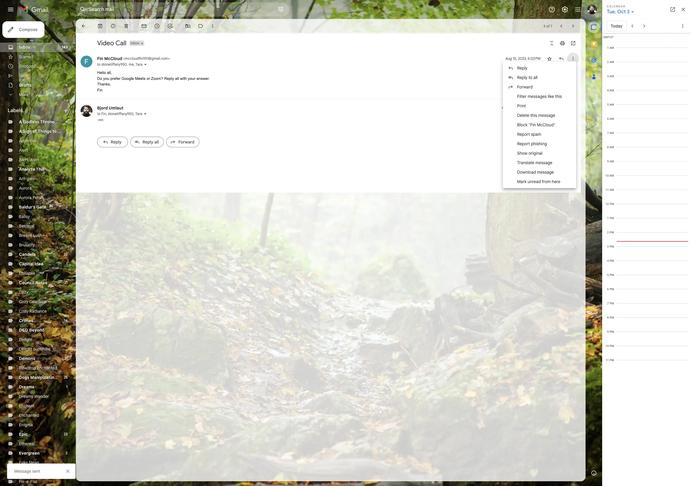 Task type: describe. For each thing, give the bounding box(es) containing it.
mccloud
[[104, 56, 122, 61]]

more image
[[210, 23, 216, 29]]

bjord umlaut
[[97, 106, 123, 111]]

gmail image
[[19, 4, 51, 15]]

messages
[[528, 94, 547, 99]]

labels navigation
[[0, 19, 76, 487]]

all inside hello all, do you prefer google meets or zoom? reply all with your answer. thanks, fin
[[175, 76, 179, 81]]

baldur's
[[19, 205, 35, 210]]

newer image
[[559, 23, 565, 29]]

show details image
[[144, 112, 147, 116]]

adjective link
[[19, 138, 36, 144]]

move to image
[[185, 23, 191, 29]]

capital idea link
[[19, 262, 43, 267]]

google
[[122, 76, 134, 81]]

baldur's gate link
[[19, 205, 46, 210]]

back to inbox image
[[81, 23, 87, 29]]

epic link
[[19, 432, 28, 438]]

fake news
[[19, 461, 39, 466]]

side panel section
[[586, 19, 603, 482]]

baldur's gate
[[19, 205, 46, 210]]

alert, alert
[[19, 157, 39, 163]]

cozy radiance link
[[19, 309, 47, 314]]

forward link
[[166, 137, 200, 148]]

message
[[14, 469, 31, 475]]

inbox for inbox link
[[19, 45, 30, 50]]

aurora link
[[19, 186, 32, 191]]

inbox link
[[19, 45, 30, 50]]

download message
[[517, 170, 554, 175]]

dewdrop enchanted
[[19, 366, 57, 371]]

cozy link
[[19, 290, 28, 295]]

0 horizontal spatial this
[[531, 113, 538, 118]]

labels image
[[198, 23, 204, 29]]

to down '6:02 pm'
[[529, 75, 533, 80]]

2
[[66, 452, 68, 456]]

candela link
[[19, 252, 36, 258]]

compose
[[19, 27, 37, 32]]

art-gate
[[19, 176, 35, 182]]

sunshine
[[33, 347, 50, 352]]

d&d beyond link
[[19, 328, 45, 333]]

collapse
[[19, 271, 35, 277]]

council notes link
[[19, 281, 47, 286]]

mccloud"
[[537, 122, 556, 128]]

unread
[[528, 179, 541, 185]]

adjective
[[19, 138, 36, 144]]

crimes
[[19, 319, 33, 324]]

aurora petals link
[[19, 195, 44, 201]]

beyond
[[29, 328, 45, 333]]

collapse link
[[19, 271, 35, 277]]

delete
[[517, 113, 530, 118]]

drafts link
[[19, 83, 31, 88]]

evergreen
[[19, 451, 40, 457]]

fake
[[19, 461, 28, 466]]

dewdrop enchanted link
[[19, 366, 57, 371]]

starred
[[19, 54, 33, 60]]

crimes link
[[19, 319, 33, 324]]

gate
[[27, 176, 35, 182]]

21 for council notes
[[64, 281, 68, 285]]

a sign of things to come
[[19, 129, 69, 134]]

labels
[[8, 108, 22, 114]]

report spam
[[517, 132, 542, 137]]

cozy dewdrop
[[19, 300, 46, 305]]

aug
[[506, 56, 512, 61]]

reply for reply to all
[[517, 75, 528, 80]]

not starred image
[[547, 56, 553, 62]]

from
[[542, 179, 551, 185]]

throne
[[40, 119, 55, 125]]

petals
[[33, 195, 44, 201]]

2 vertical spatial fin
[[101, 112, 106, 116]]

to stonetiffany950 , me , tara
[[97, 62, 143, 67]]

umlaut
[[109, 106, 123, 111]]

older image
[[571, 23, 576, 29]]

, left show details image
[[134, 112, 134, 116]]

sent
[[32, 469, 40, 475]]

3 of 7
[[544, 24, 553, 28]]

settings image
[[562, 6, 569, 13]]

inbox for the 'inbox' button
[[131, 41, 139, 45]]

mark as unread image
[[141, 23, 147, 29]]

4:37 pm
[[502, 106, 514, 110]]

6:02 pm
[[528, 56, 541, 61]]

false
[[19, 470, 29, 476]]

fin mccloud cell
[[97, 56, 170, 61]]

message for download message
[[537, 170, 554, 175]]

aug 15, 2023, 6:02 pm cell
[[506, 56, 541, 62]]

<
[[123, 56, 125, 61]]

mccloudfin931@gmail.com
[[125, 56, 168, 61]]

alarm
[[30, 470, 41, 476]]

1 horizontal spatial alert
[[30, 157, 39, 163]]

report spam image
[[110, 23, 116, 29]]

analyze
[[19, 167, 35, 172]]

show trimmed content image
[[97, 119, 104, 122]]

main menu image
[[7, 6, 14, 13]]

ballsy
[[19, 214, 30, 220]]

reply for reply all
[[143, 140, 153, 145]]

flat
[[30, 480, 37, 485]]

0 vertical spatial this
[[555, 94, 562, 99]]

art-gate link
[[19, 176, 35, 182]]

translate message
[[517, 160, 553, 166]]

1 for baldur's gate
[[66, 205, 68, 210]]

3 for 3
[[66, 328, 68, 333]]

0 horizontal spatial alert
[[19, 148, 28, 153]]

ago)
[[533, 106, 541, 110]]

alert, alert link
[[19, 157, 39, 163]]

fin inside hello all, do you prefer google meets or zoom? reply all with your answer. thanks, fin
[[97, 88, 103, 92]]

capital
[[19, 262, 34, 267]]

4:37 pm (0 minutes ago)
[[502, 106, 541, 110]]

breeze lush
[[19, 233, 42, 239]]

0 horizontal spatial forward
[[179, 140, 195, 145]]

21 for demons
[[64, 357, 68, 361]]

thanks,
[[97, 82, 111, 87]]

1 vertical spatial stonetiffany950
[[108, 112, 134, 116]]

archive image
[[97, 23, 103, 29]]

menu containing reply
[[502, 62, 576, 188]]

video
[[97, 39, 114, 47]]

block "fin mccloud"
[[517, 122, 556, 128]]

message sent alert
[[7, 14, 593, 480]]

analyze this
[[19, 167, 45, 172]]

this
[[36, 167, 45, 172]]

advanced search options image
[[275, 3, 287, 15]]

dogs manipulating time
[[19, 375, 68, 381]]



Task type: vqa. For each thing, say whether or not it's contained in the screenshot.


Task type: locate. For each thing, give the bounding box(es) containing it.
1 aurora from the top
[[19, 186, 32, 191]]

cozy for cozy radiance
[[19, 309, 28, 314]]

list containing fin mccloud
[[76, 50, 576, 153]]

enchanted down enchant link
[[19, 413, 39, 419]]

0 horizontal spatial 3
[[66, 328, 68, 333]]

hello all, do you prefer google meets or zoom? reply all with your answer. thanks, fin
[[97, 71, 210, 92]]

all left forward link
[[154, 140, 159, 145]]

gate
[[36, 205, 46, 210]]

0 vertical spatial enchanted
[[37, 366, 57, 371]]

to up show trimmed content icon
[[97, 112, 100, 116]]

1 vertical spatial aurora
[[19, 195, 32, 201]]

this down ago)
[[531, 113, 538, 118]]

1 a from the top
[[19, 119, 22, 125]]

aurora for aurora petals
[[19, 195, 32, 201]]

3 for 3 of 7
[[544, 24, 546, 28]]

delete image
[[123, 23, 129, 29]]

aurora down art-gate
[[19, 186, 32, 191]]

0 vertical spatial a
[[19, 119, 22, 125]]

reply down the "aug 15, 2023, 6:02 pm" cell
[[517, 65, 528, 71]]

4 1 from the top
[[66, 262, 68, 266]]

fake news link
[[19, 461, 39, 466]]

fin
[[97, 56, 103, 61], [97, 88, 103, 92], [101, 112, 106, 116]]

2 a from the top
[[19, 129, 22, 134]]

dewdrop down demons
[[19, 366, 36, 371]]

message up from at the top of page
[[537, 170, 554, 175]]

aurora
[[19, 186, 32, 191], [19, 195, 32, 201]]

1 vertical spatial report
[[517, 141, 530, 147]]

1 vertical spatial dewdrop
[[19, 366, 36, 371]]

d&d
[[19, 328, 28, 333]]

cozy up crimes
[[19, 309, 28, 314]]

0 vertical spatial message
[[539, 113, 556, 118]]

evergreen link
[[19, 451, 40, 457]]

None search field
[[76, 2, 289, 17]]

reply up filter
[[517, 75, 528, 80]]

do
[[97, 76, 102, 81]]

1 right gate
[[66, 205, 68, 210]]

reply inside hello all, do you prefer google meets or zoom? reply all with your answer. thanks, fin
[[164, 76, 174, 81]]

dreams link
[[19, 385, 34, 390]]

tara for to stonetiffany950 , me , tara
[[136, 62, 143, 67]]

, left me
[[127, 62, 128, 67]]

delight sunshine
[[19, 347, 50, 352]]

1 horizontal spatial this
[[555, 94, 562, 99]]

show details image
[[144, 63, 147, 66]]

1 vertical spatial message
[[536, 160, 553, 166]]

of
[[547, 24, 550, 28], [33, 129, 37, 134]]

menu
[[502, 62, 576, 188]]

of right sign
[[33, 129, 37, 134]]

1 vertical spatial cozy
[[19, 300, 28, 305]]

reply for "reply" link
[[111, 140, 122, 145]]

a sign of things to come link
[[19, 129, 69, 134]]

reply all link
[[130, 137, 164, 148]]

labels heading
[[8, 108, 63, 114]]

2 vertical spatial cozy
[[19, 309, 28, 314]]

d&d beyond
[[19, 328, 45, 333]]

, down "bjord umlaut"
[[106, 112, 107, 116]]

drafts
[[19, 83, 31, 88]]

0 vertical spatial stonetiffany950
[[101, 62, 127, 67]]

search mail image
[[78, 4, 88, 15]]

demons
[[19, 357, 35, 362]]

1 for a sign of things to come
[[66, 129, 68, 134]]

message sent
[[14, 469, 40, 475]]

to left come
[[52, 129, 57, 134]]

cozy dewdrop link
[[19, 300, 46, 305]]

idea
[[35, 262, 43, 267]]

cozy down cozy link
[[19, 300, 28, 305]]

1 horizontal spatial forward
[[517, 84, 533, 90]]

fin down thanks,
[[97, 88, 103, 92]]

2 21 from the top
[[64, 357, 68, 361]]

1 vertical spatial this
[[531, 113, 538, 118]]

2 report from the top
[[517, 141, 530, 147]]

15,
[[513, 56, 517, 61]]

fix-a-flat link
[[19, 480, 37, 485]]

1 21 from the top
[[64, 281, 68, 285]]

show
[[517, 151, 528, 156]]

1 vertical spatial tara
[[135, 112, 142, 116]]

all up messages
[[534, 75, 538, 80]]

0 vertical spatial cozy
[[19, 290, 28, 295]]

1 horizontal spatial of
[[547, 24, 550, 28]]

a for a sign of things to come
[[19, 129, 22, 134]]

0 horizontal spatial of
[[33, 129, 37, 134]]

enchant
[[19, 404, 34, 409]]

with
[[180, 76, 187, 81]]

reply right zoom?
[[164, 76, 174, 81]]

21 up 25
[[64, 357, 68, 361]]

inbox right call
[[131, 41, 139, 45]]

1 horizontal spatial 3
[[544, 24, 546, 28]]

2 horizontal spatial all
[[534, 75, 538, 80]]

23
[[64, 433, 68, 437]]

original
[[529, 151, 543, 156]]

alert up alert,
[[19, 148, 28, 153]]

meets
[[135, 76, 146, 81]]

>
[[168, 56, 170, 61]]

dreamy wander link
[[19, 394, 49, 400]]

3 down the 14
[[66, 328, 68, 333]]

(0
[[515, 106, 519, 110]]

compose button
[[2, 21, 45, 38]]

delight sunshine link
[[19, 347, 50, 352]]

wander
[[34, 394, 49, 400]]

godless
[[23, 119, 39, 125]]

inbox inside the 'inbox' button
[[131, 41, 139, 45]]

download
[[517, 170, 536, 175]]

prefer
[[110, 76, 121, 81]]

false alarm
[[19, 470, 41, 476]]

1 vertical spatial 21
[[64, 357, 68, 361]]

2 vertical spatial message
[[537, 170, 554, 175]]

reply down to fin , stonetiffany950 , tara
[[111, 140, 122, 145]]

delight for delight sunshine
[[19, 347, 32, 352]]

dogs
[[19, 375, 29, 381]]

0 horizontal spatial all
[[154, 140, 159, 145]]

0 vertical spatial aurora
[[19, 186, 32, 191]]

aurora for aurora link
[[19, 186, 32, 191]]

aurora petals
[[19, 195, 44, 201]]

tara left show details image
[[135, 112, 142, 116]]

5 1 from the top
[[66, 385, 68, 390]]

enchanted up manipulating
[[37, 366, 57, 371]]

message up mccloud"
[[539, 113, 556, 118]]

1 vertical spatial of
[[33, 129, 37, 134]]

21
[[64, 281, 68, 285], [64, 357, 68, 361]]

2 cozy from the top
[[19, 300, 28, 305]]

inbox inside labels navigation
[[19, 45, 30, 50]]

14
[[64, 319, 68, 323]]

news
[[29, 461, 39, 466]]

report down block
[[517, 132, 530, 137]]

reply
[[517, 65, 528, 71], [517, 75, 528, 80], [164, 76, 174, 81], [111, 140, 122, 145], [143, 140, 153, 145]]

1 vertical spatial alert
[[30, 157, 39, 163]]

reply all
[[143, 140, 159, 145]]

7
[[551, 24, 553, 28]]

reply inside reply all link
[[143, 140, 153, 145]]

add to tasks image
[[167, 23, 173, 29]]

this
[[555, 94, 562, 99], [531, 113, 538, 118]]

1 down '22' in the bottom of the page
[[66, 262, 68, 266]]

1 vertical spatial 3
[[66, 328, 68, 333]]

alert,
[[19, 157, 29, 163]]

tara left show details icon
[[136, 62, 143, 67]]

1 delight from the top
[[19, 338, 32, 343]]

1 down 4
[[66, 129, 68, 134]]

stonetiffany950 down umlaut at the left
[[108, 112, 134, 116]]

reply down show details image
[[143, 140, 153, 145]]

report for report spam
[[517, 132, 530, 137]]

1 vertical spatial a
[[19, 129, 22, 134]]

6
[[66, 83, 68, 87]]

3 left 7
[[544, 24, 546, 28]]

2 1 from the top
[[66, 167, 68, 172]]

cozy down council
[[19, 290, 28, 295]]

0 vertical spatial tara
[[136, 62, 143, 67]]

cozy for cozy link
[[19, 290, 28, 295]]

bjord
[[97, 106, 108, 111]]

1 vertical spatial delight
[[19, 347, 32, 352]]

a left sign
[[19, 129, 22, 134]]

mark
[[517, 179, 527, 185]]

21 right the 'notes'
[[64, 281, 68, 285]]

1 vertical spatial fin
[[97, 88, 103, 92]]

0 vertical spatial forward
[[517, 84, 533, 90]]

of inside labels navigation
[[33, 129, 37, 134]]

1 vertical spatial forward
[[179, 140, 195, 145]]

delight
[[19, 338, 32, 343], [19, 347, 32, 352]]

1 right the this
[[66, 167, 68, 172]]

starred link
[[19, 54, 33, 60]]

0 vertical spatial 21
[[64, 281, 68, 285]]

alert up analyze this
[[30, 157, 39, 163]]

1 for dreams
[[66, 385, 68, 390]]

Search mail text field
[[89, 7, 261, 12]]

to inside labels navigation
[[52, 129, 57, 134]]

tara for to fin , stonetiffany950 , tara
[[135, 112, 142, 116]]

4:37 pm (0 minutes ago) cell
[[502, 105, 541, 111]]

a left godless on the left
[[19, 119, 22, 125]]

delete this message
[[517, 113, 556, 118]]

of left 7
[[547, 24, 550, 28]]

delight down d&d
[[19, 338, 32, 343]]

inbox up starred link
[[19, 45, 30, 50]]

0 vertical spatial report
[[517, 132, 530, 137]]

1 vertical spatial enchanted
[[19, 413, 39, 419]]

fix-
[[19, 480, 26, 485]]

Not starred checkbox
[[547, 56, 553, 62]]

2 aurora from the top
[[19, 195, 32, 201]]

this right like
[[555, 94, 562, 99]]

1 for capital idea
[[66, 262, 68, 266]]

delight link
[[19, 338, 32, 343]]

a-
[[26, 480, 30, 485]]

reply inside "reply" link
[[111, 140, 122, 145]]

enigma
[[19, 423, 33, 428]]

stonetiffany950 down mccloud
[[101, 62, 127, 67]]

print
[[517, 103, 526, 109]]

a for a godless throne
[[19, 119, 22, 125]]

0 vertical spatial fin
[[97, 56, 103, 61]]

all left with
[[175, 76, 179, 81]]

1 1 from the top
[[66, 129, 68, 134]]

2 delight from the top
[[19, 347, 32, 352]]

sign
[[23, 129, 32, 134]]

fin mccloud < mccloudfin931@gmail.com >
[[97, 56, 170, 61]]

aurora down aurora link
[[19, 195, 32, 201]]

list
[[76, 50, 576, 153]]

0 vertical spatial delight
[[19, 338, 32, 343]]

fin down "bjord"
[[101, 112, 106, 116]]

video call
[[97, 39, 126, 47]]

1 down 25
[[66, 385, 68, 390]]

snooze image
[[154, 23, 160, 29]]

show original
[[517, 151, 543, 156]]

hello
[[97, 71, 106, 75]]

capital idea
[[19, 262, 43, 267]]

delight down delight link
[[19, 347, 32, 352]]

message for translate message
[[536, 160, 553, 166]]

3 cozy from the top
[[19, 309, 28, 314]]

0 vertical spatial 3
[[544, 24, 546, 28]]

report up show
[[517, 141, 530, 147]]

0 horizontal spatial inbox
[[19, 45, 30, 50]]

1 for analyze this
[[66, 167, 68, 172]]

1 horizontal spatial all
[[175, 76, 179, 81]]

spam
[[531, 132, 542, 137]]

manipulating
[[30, 375, 57, 381]]

delight for delight link
[[19, 338, 32, 343]]

message up download message
[[536, 160, 553, 166]]

1 report from the top
[[517, 132, 530, 137]]

snoozed
[[19, 64, 35, 69]]

to up hello on the top left
[[97, 62, 100, 67]]

ethereal link
[[19, 442, 35, 447]]

tara
[[136, 62, 143, 67], [135, 112, 142, 116]]

like
[[548, 94, 554, 99]]

0 vertical spatial dewdrop
[[29, 300, 46, 305]]

or
[[147, 76, 150, 81]]

analyze this link
[[19, 167, 45, 172]]

mark unread from here
[[517, 179, 561, 185]]

more
[[19, 92, 29, 98]]

tab list
[[586, 19, 603, 466]]

cozy
[[19, 290, 28, 295], [19, 300, 28, 305], [19, 309, 28, 314]]

3 inside labels navigation
[[66, 328, 68, 333]]

1 horizontal spatial inbox
[[131, 41, 139, 45]]

1 cozy from the top
[[19, 290, 28, 295]]

report for report phishing
[[517, 141, 530, 147]]

dewdrop up radiance
[[29, 300, 46, 305]]

fin left mccloud
[[97, 56, 103, 61]]

reply to all
[[517, 75, 538, 80]]

filter
[[517, 94, 527, 99]]

cozy for cozy dewdrop
[[19, 300, 28, 305]]

, down fin mccloud 'cell'
[[134, 62, 135, 67]]

0 vertical spatial alert
[[19, 148, 28, 153]]

3 1 from the top
[[66, 205, 68, 210]]

support image
[[549, 6, 556, 13]]

0 vertical spatial of
[[547, 24, 550, 28]]

cozy radiance
[[19, 309, 47, 314]]



